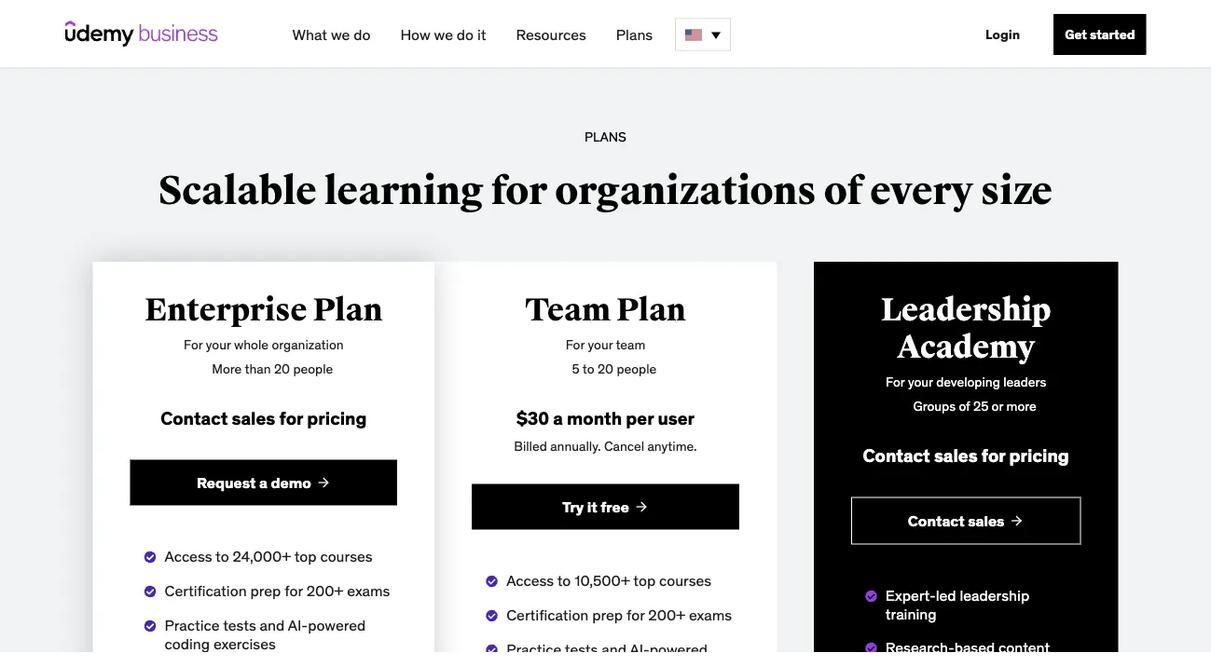 Task type: describe. For each thing, give the bounding box(es) containing it.
sales for plan
[[232, 408, 275, 430]]

annually.
[[551, 438, 601, 455]]

started
[[1091, 26, 1136, 43]]

cancel
[[605, 438, 645, 455]]

ai-
[[288, 616, 308, 636]]

developing
[[937, 374, 1001, 391]]

a for $30
[[553, 408, 563, 430]]

organizations
[[555, 167, 817, 216]]

pricing for academy
[[1010, 445, 1070, 467]]

people inside the team plan for your team 5 to 20 people
[[617, 361, 657, 378]]

what we do button
[[285, 18, 378, 51]]

and
[[260, 616, 285, 636]]

access for access to 10,500+ top courses
[[507, 572, 554, 591]]

20 inside the team plan for your team 5 to 20 people
[[598, 361, 614, 378]]

to for access to 10,500+ top courses
[[558, 572, 571, 591]]

certification prep for 200+ exams for 10,500+
[[507, 606, 732, 625]]

courses for access to 24,000+ top courses
[[320, 547, 373, 567]]

billed
[[514, 438, 547, 455]]

10,500+
[[575, 572, 630, 591]]

login button
[[975, 14, 1032, 55]]

user
[[658, 408, 695, 430]]

to for access to 24,000+ top courses
[[216, 547, 229, 567]]

contact sales for pricing for plan
[[161, 408, 367, 430]]

leaders
[[1004, 374, 1047, 391]]

200+ for 10,500+
[[649, 606, 686, 625]]

groups
[[914, 398, 956, 415]]

exams for access to 10,500+ top courses
[[689, 606, 732, 625]]

plan for enterprise
[[313, 291, 383, 330]]

do for how we do it
[[457, 25, 474, 44]]

team
[[616, 337, 646, 354]]

free
[[601, 498, 630, 517]]

top for 10,500+
[[634, 572, 656, 591]]

access to 24,000+ top courses
[[165, 547, 373, 567]]

2 vertical spatial sales
[[968, 512, 1005, 531]]

practice
[[165, 616, 220, 636]]

your for team
[[588, 337, 613, 354]]

contact sales for pricing for academy
[[863, 445, 1070, 467]]

do for what we do
[[354, 25, 371, 44]]

courses for access to 10,500+ top courses
[[660, 572, 712, 591]]

we for what
[[331, 25, 350, 44]]

plans
[[616, 25, 653, 44]]

your for enterprise
[[206, 337, 231, 354]]

login
[[986, 26, 1021, 43]]

per
[[626, 408, 654, 430]]

certification prep for 200+ exams for 24,000+
[[165, 582, 390, 601]]

to inside the team plan for your team 5 to 20 people
[[583, 361, 595, 378]]

people inside "enterprise plan for your whole organization more than 20 people"
[[293, 361, 333, 378]]

training
[[886, 605, 937, 624]]

25
[[974, 398, 989, 415]]

what we do
[[292, 25, 371, 44]]

led
[[936, 587, 957, 606]]

enterprise plan for your whole organization more than 20 people
[[145, 291, 383, 378]]

leadership
[[960, 587, 1030, 606]]

expert-
[[886, 587, 936, 606]]

top for 24,000+
[[295, 547, 317, 567]]

exams for access to 24,000+ top courses
[[347, 582, 390, 601]]

request
[[197, 474, 256, 493]]

certification for 10,500+
[[507, 606, 589, 625]]

try it free
[[563, 498, 630, 517]]

plans
[[585, 129, 627, 146]]

what
[[292, 25, 328, 44]]

get
[[1066, 26, 1088, 43]]

resources
[[516, 25, 587, 44]]

expert-led leadership training
[[886, 587, 1030, 624]]

organization
[[272, 337, 344, 354]]

for for leadership
[[886, 374, 905, 391]]

try
[[563, 498, 584, 517]]

how
[[401, 25, 431, 44]]

get started link
[[1054, 14, 1147, 55]]

contact for leadership academy
[[863, 445, 931, 467]]

scalable learning for organizations of every size
[[159, 167, 1053, 216]]



Task type: vqa. For each thing, say whether or not it's contained in the screenshot.
studies
no



Task type: locate. For each thing, give the bounding box(es) containing it.
0 vertical spatial contact
[[161, 408, 228, 430]]

0 vertical spatial of
[[824, 167, 863, 216]]

access
[[165, 547, 212, 567], [507, 572, 554, 591]]

5
[[572, 361, 580, 378]]

2 20 from the left
[[598, 361, 614, 378]]

team
[[525, 291, 611, 330]]

0 horizontal spatial 20
[[274, 361, 290, 378]]

0 horizontal spatial certification
[[165, 582, 247, 601]]

pricing
[[307, 408, 367, 430], [1010, 445, 1070, 467]]

every
[[871, 167, 974, 216]]

1 horizontal spatial it
[[587, 498, 598, 517]]

2 horizontal spatial for
[[886, 374, 905, 391]]

menu navigation
[[278, 0, 1147, 69]]

for
[[184, 337, 203, 354], [566, 337, 585, 354], [886, 374, 905, 391]]

1 horizontal spatial do
[[457, 25, 474, 44]]

than
[[245, 361, 271, 378]]

demo
[[271, 474, 311, 493]]

courses right the 10,500+
[[660, 572, 712, 591]]

$30
[[517, 408, 549, 430]]

for for team
[[566, 337, 585, 354]]

0 horizontal spatial courses
[[320, 547, 373, 567]]

to right 5
[[583, 361, 595, 378]]

200+ up powered
[[307, 582, 344, 601]]

1 do from the left
[[354, 25, 371, 44]]

do inside what we do dropdown button
[[354, 25, 371, 44]]

1 horizontal spatial 200+
[[649, 606, 686, 625]]

20 right than
[[274, 361, 290, 378]]

more
[[1007, 398, 1037, 415]]

1 vertical spatial it
[[587, 498, 598, 517]]

plan up organization
[[313, 291, 383, 330]]

0 horizontal spatial for
[[184, 337, 203, 354]]

contact sales for pricing down 'groups of 25 or more'
[[863, 445, 1070, 467]]

0 horizontal spatial certification prep for 200+ exams
[[165, 582, 390, 601]]

1 horizontal spatial top
[[634, 572, 656, 591]]

0 vertical spatial exams
[[347, 582, 390, 601]]

1 horizontal spatial certification prep for 200+ exams
[[507, 606, 732, 625]]

it right try
[[587, 498, 598, 517]]

or
[[992, 398, 1004, 415]]

your
[[206, 337, 231, 354], [588, 337, 613, 354], [909, 374, 934, 391]]

we right how
[[434, 25, 453, 44]]

0 horizontal spatial plan
[[313, 291, 383, 330]]

certification prep for 200+ exams up and
[[165, 582, 390, 601]]

certification
[[165, 582, 247, 601], [507, 606, 589, 625]]

contact for enterprise plan
[[161, 408, 228, 430]]

access to 10,500+ top courses
[[507, 572, 712, 591]]

a inside $30 a month per user billed annually. cancel anytime.
[[553, 408, 563, 430]]

1 vertical spatial contact
[[863, 445, 931, 467]]

your inside the team plan for your team 5 to 20 people
[[588, 337, 613, 354]]

0 vertical spatial it
[[478, 25, 487, 44]]

0 horizontal spatial exams
[[347, 582, 390, 601]]

sales up "leadership"
[[968, 512, 1005, 531]]

access up practice
[[165, 547, 212, 567]]

practice tests and ai-powered coding exercises
[[165, 616, 366, 654]]

0 horizontal spatial we
[[331, 25, 350, 44]]

for down enterprise
[[184, 337, 203, 354]]

24,000+
[[233, 547, 291, 567]]

$30 a month per user billed annually. cancel anytime.
[[514, 408, 697, 455]]

we right what
[[331, 25, 350, 44]]

20 right 5
[[598, 361, 614, 378]]

contact down solid icon
[[863, 445, 931, 467]]

exercises
[[214, 635, 276, 654]]

0 horizontal spatial access
[[165, 547, 212, 567]]

get started
[[1066, 26, 1136, 43]]

top right the 10,500+
[[634, 572, 656, 591]]

0 horizontal spatial to
[[216, 547, 229, 567]]

a for request
[[259, 474, 268, 493]]

1 horizontal spatial plan
[[617, 291, 686, 330]]

0 vertical spatial prep
[[251, 582, 281, 601]]

pricing down more
[[1010, 445, 1070, 467]]

1 people from the left
[[293, 361, 333, 378]]

we inside 'dropdown button'
[[434, 25, 453, 44]]

for for enterprise
[[184, 337, 203, 354]]

2 do from the left
[[457, 25, 474, 44]]

1 horizontal spatial of
[[959, 398, 971, 415]]

contact sales
[[908, 512, 1005, 531]]

access left the 10,500+
[[507, 572, 554, 591]]

how we do it
[[401, 25, 487, 44]]

it inside try it free link
[[587, 498, 598, 517]]

0 vertical spatial contact sales for pricing
[[161, 408, 367, 430]]

contact up "led"
[[908, 512, 965, 531]]

plan inside "enterprise plan for your whole organization more than 20 people"
[[313, 291, 383, 330]]

team plan for your team 5 to 20 people
[[525, 291, 686, 378]]

certification prep for 200+ exams down access to 10,500+ top courses
[[507, 606, 732, 625]]

month
[[567, 408, 622, 430]]

1 vertical spatial access
[[507, 572, 554, 591]]

2 plan from the left
[[617, 291, 686, 330]]

1 horizontal spatial pricing
[[1010, 445, 1070, 467]]

whole
[[234, 337, 269, 354]]

1 horizontal spatial courses
[[660, 572, 712, 591]]

sales down 'groups of 25 or more'
[[935, 445, 978, 467]]

powered
[[308, 616, 366, 636]]

of
[[824, 167, 863, 216], [959, 398, 971, 415]]

0 vertical spatial a
[[553, 408, 563, 430]]

1 vertical spatial prep
[[593, 606, 623, 625]]

1 vertical spatial a
[[259, 474, 268, 493]]

1 horizontal spatial prep
[[593, 606, 623, 625]]

0 vertical spatial pricing
[[307, 408, 367, 430]]

a
[[553, 408, 563, 430], [259, 474, 268, 493]]

1 plan from the left
[[313, 291, 383, 330]]

sales down than
[[232, 408, 275, 430]]

leadership
[[882, 291, 1052, 330]]

do right what
[[354, 25, 371, 44]]

academy
[[898, 328, 1036, 367]]

access for access to 24,000+ top courses
[[165, 547, 212, 567]]

2 people from the left
[[617, 361, 657, 378]]

1 vertical spatial pricing
[[1010, 445, 1070, 467]]

your up groups
[[909, 374, 934, 391]]

0 horizontal spatial top
[[295, 547, 317, 567]]

1 20 from the left
[[274, 361, 290, 378]]

how we do it button
[[393, 18, 494, 51]]

1 vertical spatial of
[[959, 398, 971, 415]]

0 horizontal spatial 200+
[[307, 582, 344, 601]]

2 horizontal spatial to
[[583, 361, 595, 378]]

1 horizontal spatial your
[[588, 337, 613, 354]]

request a demo
[[197, 474, 311, 493]]

0 horizontal spatial of
[[824, 167, 863, 216]]

your inside "enterprise plan for your whole organization more than 20 people"
[[206, 337, 231, 354]]

size
[[982, 167, 1053, 216]]

1 vertical spatial top
[[634, 572, 656, 591]]

plan for team
[[617, 291, 686, 330]]

do right how
[[457, 25, 474, 44]]

0 horizontal spatial a
[[259, 474, 268, 493]]

it
[[478, 25, 487, 44], [587, 498, 598, 517]]

we inside dropdown button
[[331, 25, 350, 44]]

learning
[[324, 167, 484, 216]]

udemy business image
[[65, 21, 218, 47]]

contact
[[161, 408, 228, 430], [863, 445, 931, 467], [908, 512, 965, 531]]

enterprise
[[145, 291, 307, 330]]

of left 25
[[959, 398, 971, 415]]

we
[[331, 25, 350, 44], [434, 25, 453, 44]]

do
[[354, 25, 371, 44], [457, 25, 474, 44]]

contact sales link
[[852, 498, 1082, 545]]

sales
[[232, 408, 275, 430], [935, 445, 978, 467], [968, 512, 1005, 531]]

1 horizontal spatial for
[[566, 337, 585, 354]]

plan
[[313, 291, 383, 330], [617, 291, 686, 330]]

0 horizontal spatial contact sales for pricing
[[161, 408, 367, 430]]

prep for 10,500+
[[593, 606, 623, 625]]

0 vertical spatial certification prep for 200+ exams
[[165, 582, 390, 601]]

0 horizontal spatial your
[[206, 337, 231, 354]]

resources button
[[509, 18, 594, 51]]

pricing up the demo
[[307, 408, 367, 430]]

1 horizontal spatial access
[[507, 572, 554, 591]]

1 horizontal spatial exams
[[689, 606, 732, 625]]

for up 5
[[566, 337, 585, 354]]

your inside leadership academy for your developing leaders
[[909, 374, 934, 391]]

people
[[293, 361, 333, 378], [617, 361, 657, 378]]

0 horizontal spatial people
[[293, 361, 333, 378]]

1 horizontal spatial we
[[434, 25, 453, 44]]

1 horizontal spatial 20
[[598, 361, 614, 378]]

courses
[[320, 547, 373, 567], [660, 572, 712, 591]]

a left the demo
[[259, 474, 268, 493]]

1 vertical spatial contact sales for pricing
[[863, 445, 1070, 467]]

plans button
[[609, 18, 661, 51]]

people down organization
[[293, 361, 333, 378]]

we for how
[[434, 25, 453, 44]]

for inside the team plan for your team 5 to 20 people
[[566, 337, 585, 354]]

0 horizontal spatial prep
[[251, 582, 281, 601]]

try it free link
[[472, 485, 740, 530]]

1 vertical spatial certification prep for 200+ exams
[[507, 606, 732, 625]]

prep down access to 10,500+ top courses
[[593, 606, 623, 625]]

of left every
[[824, 167, 863, 216]]

contact down more
[[161, 408, 228, 430]]

certification prep for 200+ exams
[[165, 582, 390, 601], [507, 606, 732, 625]]

certification down the 10,500+
[[507, 606, 589, 625]]

it right how
[[478, 25, 487, 44]]

leadership academy for your developing leaders
[[882, 291, 1052, 391]]

sales for academy
[[935, 445, 978, 467]]

0 vertical spatial courses
[[320, 547, 373, 567]]

to
[[583, 361, 595, 378], [216, 547, 229, 567], [558, 572, 571, 591]]

request a demo link
[[130, 461, 398, 506]]

courses up powered
[[320, 547, 373, 567]]

1 horizontal spatial people
[[617, 361, 657, 378]]

for inside "enterprise plan for your whole organization more than 20 people"
[[184, 337, 203, 354]]

0 vertical spatial access
[[165, 547, 212, 567]]

your left 'team'
[[588, 337, 613, 354]]

certification up practice
[[165, 582, 247, 601]]

0 horizontal spatial it
[[478, 25, 487, 44]]

prep
[[251, 582, 281, 601], [593, 606, 623, 625]]

plan up 'team'
[[617, 291, 686, 330]]

1 horizontal spatial to
[[558, 572, 571, 591]]

1 vertical spatial 200+
[[649, 606, 686, 625]]

200+ down access to 10,500+ top courses
[[649, 606, 686, 625]]

contact sales for pricing down than
[[161, 408, 367, 430]]

it inside how we do it 'dropdown button'
[[478, 25, 487, 44]]

1 horizontal spatial a
[[553, 408, 563, 430]]

2 horizontal spatial your
[[909, 374, 934, 391]]

0 horizontal spatial do
[[354, 25, 371, 44]]

top right 24,000+
[[295, 547, 317, 567]]

2 we from the left
[[434, 25, 453, 44]]

0 vertical spatial 200+
[[307, 582, 344, 601]]

plan inside the team plan for your team 5 to 20 people
[[617, 291, 686, 330]]

for up solid icon
[[886, 374, 905, 391]]

tests
[[223, 616, 256, 636]]

0 vertical spatial sales
[[232, 408, 275, 430]]

0 horizontal spatial pricing
[[307, 408, 367, 430]]

a right the $30
[[553, 408, 563, 430]]

exams
[[347, 582, 390, 601], [689, 606, 732, 625]]

1 vertical spatial exams
[[689, 606, 732, 625]]

top
[[295, 547, 317, 567], [634, 572, 656, 591]]

groups of 25 or more
[[914, 398, 1037, 415]]

2 vertical spatial to
[[558, 572, 571, 591]]

your for leadership
[[909, 374, 934, 391]]

1 vertical spatial courses
[[660, 572, 712, 591]]

200+
[[307, 582, 344, 601], [649, 606, 686, 625]]

certification for 24,000+
[[165, 582, 247, 601]]

prep for 24,000+
[[251, 582, 281, 601]]

do inside how we do it 'dropdown button'
[[457, 25, 474, 44]]

20 inside "enterprise plan for your whole organization more than 20 people"
[[274, 361, 290, 378]]

0 vertical spatial certification
[[165, 582, 247, 601]]

pricing for plan
[[307, 408, 367, 430]]

more
[[212, 361, 242, 378]]

1 vertical spatial to
[[216, 547, 229, 567]]

scalable
[[159, 167, 317, 216]]

1 horizontal spatial certification
[[507, 606, 589, 625]]

0 vertical spatial to
[[583, 361, 595, 378]]

20
[[274, 361, 290, 378], [598, 361, 614, 378]]

for inside leadership academy for your developing leaders
[[886, 374, 905, 391]]

to left 24,000+
[[216, 547, 229, 567]]

1 vertical spatial certification
[[507, 606, 589, 625]]

anytime.
[[648, 438, 697, 455]]

2 vertical spatial contact
[[908, 512, 965, 531]]

to left the 10,500+
[[558, 572, 571, 591]]

people down 'team'
[[617, 361, 657, 378]]

prep down access to 24,000+ top courses
[[251, 582, 281, 601]]

coding
[[165, 635, 210, 654]]

200+ for 24,000+
[[307, 582, 344, 601]]

your up more
[[206, 337, 231, 354]]

solid image
[[896, 401, 906, 414]]

contact sales for pricing
[[161, 408, 367, 430], [863, 445, 1070, 467]]

1 horizontal spatial contact sales for pricing
[[863, 445, 1070, 467]]

0 vertical spatial top
[[295, 547, 317, 567]]

1 we from the left
[[331, 25, 350, 44]]

1 vertical spatial sales
[[935, 445, 978, 467]]



